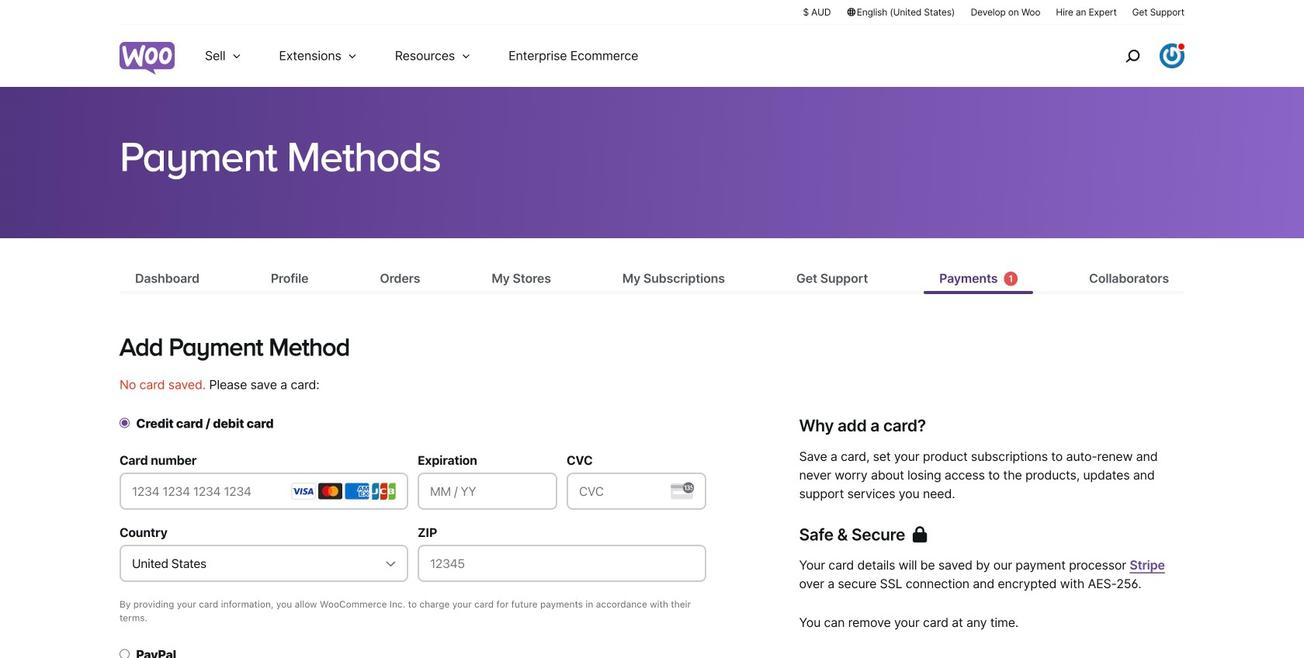Task type: vqa. For each thing, say whether or not it's contained in the screenshot.
Service Navigation Menu element
yes



Task type: locate. For each thing, give the bounding box(es) containing it.
lock image
[[913, 526, 927, 543]]

None radio
[[120, 418, 130, 428]]

None radio
[[120, 650, 130, 659]]

search image
[[1121, 43, 1145, 68]]



Task type: describe. For each thing, give the bounding box(es) containing it.
open account menu image
[[1160, 43, 1185, 68]]

service navigation menu element
[[1093, 31, 1185, 81]]



